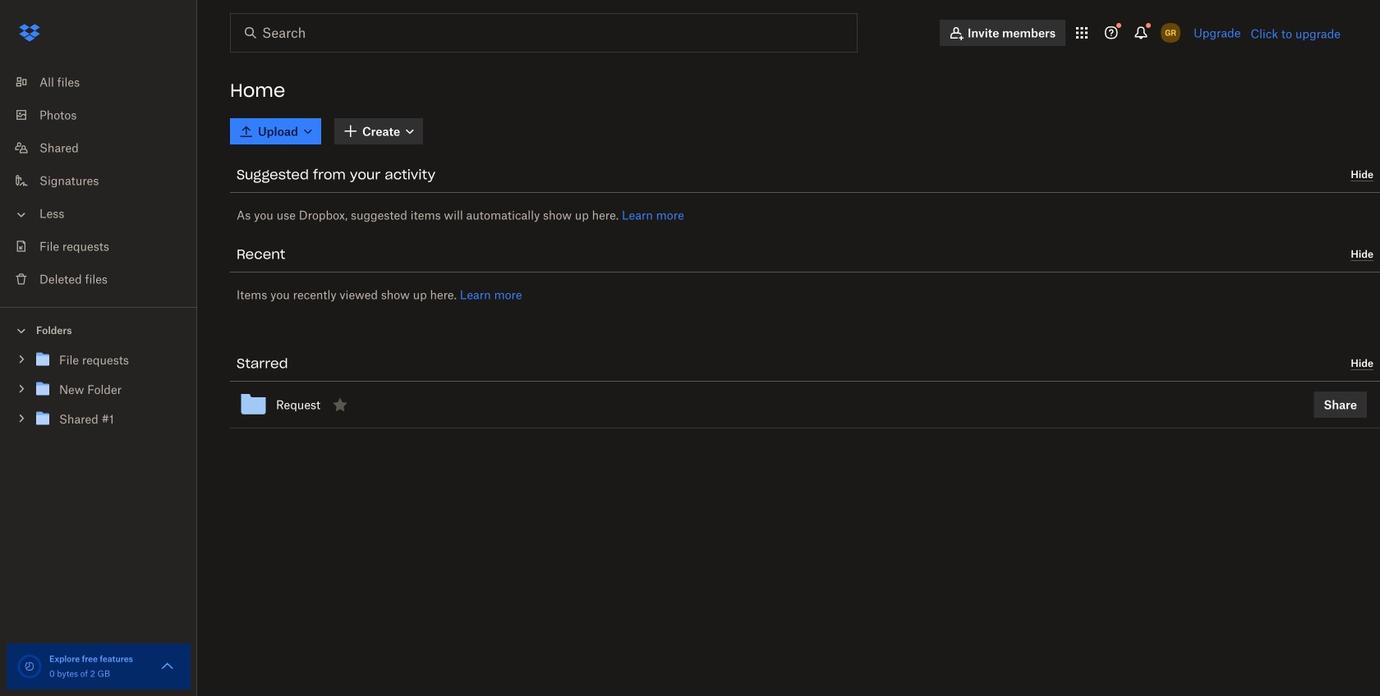 Task type: describe. For each thing, give the bounding box(es) containing it.
Search text field
[[262, 23, 823, 43]]

dropbox image
[[13, 16, 46, 49]]



Task type: locate. For each thing, give the bounding box(es) containing it.
group
[[0, 342, 197, 447]]

cell
[[1301, 385, 1381, 425]]

quota usage progress bar
[[16, 654, 43, 680]]

less image
[[13, 207, 30, 223]]

main content
[[230, 115, 1381, 697]]

row
[[230, 382, 1381, 429]]

list
[[0, 56, 197, 307]]



Task type: vqa. For each thing, say whether or not it's contained in the screenshot.
Dropbox image
yes



